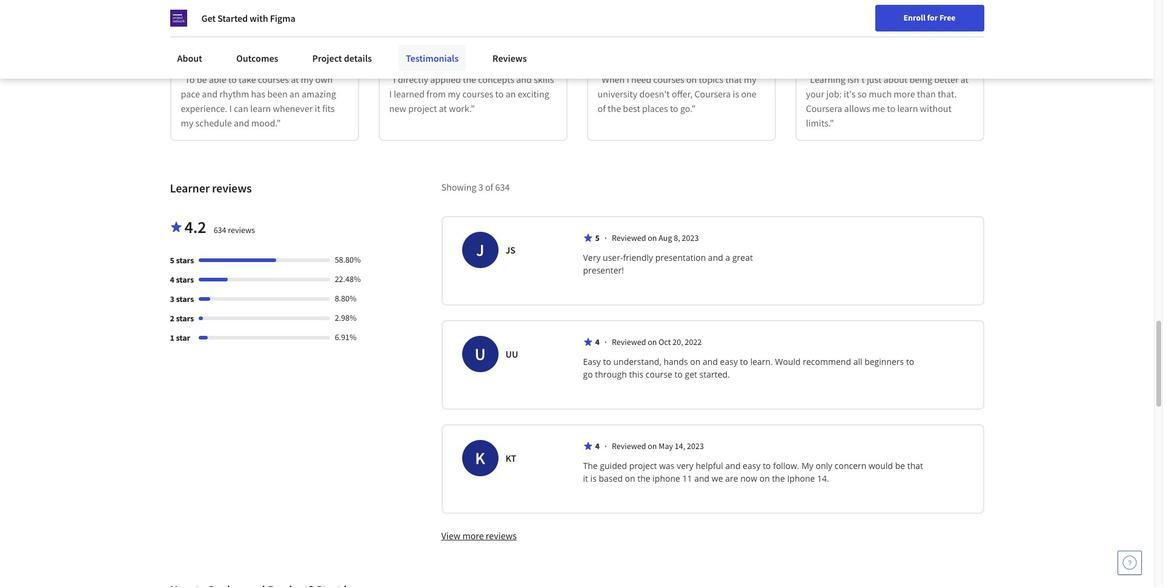 Task type: locate. For each thing, give the bounding box(es) containing it.
course
[[646, 369, 673, 381]]

2022
[[685, 337, 702, 348]]

reviewed on aug 8, 2023
[[612, 233, 699, 244]]

1 vertical spatial be
[[896, 461, 906, 472]]

5 for 5
[[596, 233, 600, 244]]

1 horizontal spatial that
[[908, 461, 924, 472]]

it down 'the'
[[583, 474, 589, 485]]

learner up '4.2'
[[170, 181, 210, 196]]

1 for from the left
[[179, 6, 193, 18]]

would
[[776, 357, 801, 368]]

project left was
[[630, 461, 657, 472]]

enroll for free button
[[876, 5, 985, 32]]

take
[[239, 74, 256, 86]]

1 reviewed from the top
[[612, 233, 646, 244]]

user-
[[603, 252, 623, 264]]

0 horizontal spatial project
[[409, 103, 437, 115]]

reviews for 634 reviews
[[228, 225, 255, 236]]

at for courses
[[291, 74, 299, 86]]

0 vertical spatial of
[[598, 103, 606, 115]]

1 vertical spatial it
[[583, 474, 589, 485]]

that.
[[938, 88, 957, 100]]

"i directly applied the concepts and skills i learned from my courses to an exciting new project at work."
[[389, 74, 554, 115]]

0 vertical spatial reviewed
[[612, 233, 646, 244]]

1 horizontal spatial of
[[598, 103, 606, 115]]

that inside the guided project was very helpful and easy to follow. my only concern would be that it is based on the iphone 11 and we are now on the iphone 14.
[[908, 461, 924, 472]]

stars
[[176, 255, 194, 266], [176, 275, 194, 286], [176, 294, 194, 305], [176, 314, 194, 325]]

0 horizontal spatial it
[[315, 103, 321, 115]]

0 vertical spatial 5
[[596, 233, 600, 244]]

reviewed for j
[[612, 233, 646, 244]]

1 vertical spatial 3
[[170, 294, 174, 305]]

w.
[[670, 35, 680, 47]]

at for better
[[961, 74, 969, 86]]

0 vertical spatial that
[[726, 74, 742, 86]]

courses inside "i directly applied the concepts and skills i learned from my courses to an exciting new project at work."
[[463, 88, 494, 100]]

1 an from the left
[[290, 88, 300, 100]]

0 vertical spatial more
[[894, 88, 916, 100]]

coursera inside "learning isn't just about being better at your job: it's so much more than that. coursera allows me to learn without limits."
[[806, 103, 843, 115]]

is down 'the'
[[591, 474, 597, 485]]

4 up easy at bottom right
[[596, 337, 600, 348]]

learn for has
[[250, 103, 271, 115]]

4 for k
[[596, 442, 600, 452]]

0 horizontal spatial be
[[197, 74, 207, 86]]

1 vertical spatial is
[[591, 474, 597, 485]]

to left go." on the top of page
[[670, 103, 679, 115]]

guided
[[600, 461, 627, 472]]

easy up started.
[[720, 357, 738, 368]]

learner for jennifer
[[438, 49, 469, 61]]

larry
[[646, 35, 668, 47]]

more inside the view more reviews link
[[463, 531, 484, 543]]

2 horizontal spatial learner
[[438, 49, 469, 61]]

on left the "oct"
[[648, 337, 657, 348]]

my inside "i directly applied the concepts and skills i learned from my courses to an exciting new project at work."
[[448, 88, 461, 100]]

58.80%
[[335, 255, 361, 266]]

i left need
[[627, 74, 630, 86]]

1 horizontal spatial more
[[894, 88, 916, 100]]

learn down has
[[250, 103, 271, 115]]

0 vertical spatial i
[[627, 74, 630, 86]]

university
[[598, 88, 638, 100]]

at down "from"
[[439, 103, 447, 115]]

1 learn from the left
[[250, 103, 271, 115]]

2 horizontal spatial at
[[961, 74, 969, 86]]

0 horizontal spatial more
[[463, 531, 484, 543]]

i inside "i directly applied the concepts and skills i learned from my courses to an exciting new project at work."
[[389, 88, 392, 100]]

1 horizontal spatial is
[[733, 88, 740, 100]]

courses up offer,
[[654, 74, 685, 86]]

may
[[659, 442, 673, 452]]

1 horizontal spatial i
[[389, 88, 392, 100]]

0 horizontal spatial learn
[[250, 103, 271, 115]]

recommend
[[803, 357, 852, 368]]

easy to understand, hands on and easy to learn. would recommend all beginners to go through this course to get started.
[[583, 357, 917, 381]]

2 for from the left
[[262, 6, 275, 18]]

u
[[475, 344, 486, 366]]

has
[[251, 88, 265, 100]]

1 horizontal spatial since
[[471, 49, 492, 61]]

1 vertical spatial that
[[908, 461, 924, 472]]

0 horizontal spatial since
[[262, 49, 283, 61]]

and down can
[[234, 117, 249, 129]]

0 horizontal spatial is
[[591, 474, 597, 485]]

634 right '4.2'
[[214, 225, 226, 236]]

1 vertical spatial 634
[[214, 225, 226, 236]]

2 horizontal spatial courses
[[654, 74, 685, 86]]

0 horizontal spatial an
[[290, 88, 300, 100]]

0 horizontal spatial easy
[[720, 357, 738, 368]]

i inside '"to be able to take courses at my own pace and rhythm has been an amazing experience. i can learn whenever it fits my schedule and mood."'
[[229, 103, 232, 115]]

great
[[733, 252, 753, 264]]

0 vertical spatial is
[[733, 88, 740, 100]]

to left follow.
[[763, 461, 771, 472]]

0 horizontal spatial 3
[[170, 294, 174, 305]]

project inside the guided project was very helpful and easy to follow. my only concern would be that it is based on the iphone 11 and we are now on the iphone 14.
[[630, 461, 657, 472]]

reviewed up guided
[[612, 442, 646, 452]]

at down "2018"
[[291, 74, 299, 86]]

courses up been
[[258, 74, 289, 86]]

learner
[[229, 49, 260, 61], [438, 49, 469, 61], [170, 181, 210, 196]]

project down learned
[[409, 103, 437, 115]]

the down the "university"
[[608, 103, 621, 115]]

1 vertical spatial 2023
[[687, 442, 704, 452]]

it inside the guided project was very helpful and easy to follow. my only concern would be that it is based on the iphone 11 and we are now on the iphone 14.
[[583, 474, 589, 485]]

kt
[[506, 453, 517, 465]]

that up one
[[726, 74, 742, 86]]

since down the m. on the top of page
[[262, 49, 283, 61]]

4 down 5 stars
[[170, 275, 174, 286]]

learner down jennifer
[[438, 49, 469, 61]]

coursera project network image
[[170, 10, 187, 27]]

1 horizontal spatial it
[[583, 474, 589, 485]]

0 vertical spatial project
[[409, 103, 437, 115]]

2 horizontal spatial i
[[627, 74, 630, 86]]

reviews right '4.2'
[[228, 225, 255, 236]]

easy inside the guided project was very helpful and easy to follow. my only concern would be that it is based on the iphone 11 and we are now on the iphone 14.
[[743, 461, 761, 472]]

to inside '"to be able to take courses at my own pace and rhythm has been an amazing experience. i can learn whenever it fits my schedule and mood."'
[[228, 74, 237, 86]]

learn inside '"to be able to take courses at my own pace and rhythm has been an amazing experience. i can learn whenever it fits my schedule and mood."'
[[250, 103, 271, 115]]

is left one
[[733, 88, 740, 100]]

pace
[[181, 88, 200, 100]]

is inside "when i need courses on topics that my university doesn't offer, coursera is one of the best places to go."
[[733, 88, 740, 100]]

helpful
[[696, 461, 724, 472]]

1 horizontal spatial project
[[630, 461, 657, 472]]

1 vertical spatial reviews
[[228, 225, 255, 236]]

whenever
[[273, 103, 313, 115]]

at inside '"to be able to take courses at my own pace and rhythm has been an amazing experience. i can learn whenever it fits my schedule and mood."'
[[291, 74, 299, 86]]

on up offer,
[[687, 74, 697, 86]]

1 horizontal spatial an
[[506, 88, 516, 100]]

free
[[940, 12, 956, 23]]

outcomes
[[236, 52, 278, 64]]

work."
[[449, 103, 475, 115]]

learner down felipe
[[229, 49, 260, 61]]

governments
[[277, 6, 331, 18]]

star
[[176, 333, 190, 344]]

1 horizontal spatial 5
[[596, 233, 600, 244]]

0 horizontal spatial for
[[179, 6, 193, 18]]

more right the 'view'
[[463, 531, 484, 543]]

3 stars from the top
[[176, 294, 194, 305]]

concern
[[835, 461, 867, 472]]

i down "i
[[389, 88, 392, 100]]

to up rhythm
[[228, 74, 237, 86]]

at inside "learning isn't just about being better at your job: it's so much more than that. coursera allows me to learn without limits."
[[961, 74, 969, 86]]

2023 right 14,
[[687, 442, 704, 452]]

an inside '"to be able to take courses at my own pace and rhythm has been an amazing experience. i can learn whenever it fits my schedule and mood."'
[[290, 88, 300, 100]]

the down follow.
[[772, 474, 785, 485]]

None search field
[[173, 32, 464, 56]]

details
[[344, 52, 372, 64]]

2023 right 8, in the right top of the page
[[682, 233, 699, 244]]

2 learn from the left
[[898, 103, 919, 115]]

0 horizontal spatial coursera
[[695, 88, 731, 100]]

reviewed up friendly
[[612, 233, 646, 244]]

0 horizontal spatial of
[[485, 181, 494, 194]]

"i
[[389, 74, 396, 86]]

of down the "university"
[[598, 103, 606, 115]]

courses inside "when i need courses on topics that my university doesn't offer, coursera is one of the best places to go."
[[654, 74, 685, 86]]

it left the fits
[[315, 103, 321, 115]]

4 for u
[[596, 337, 600, 348]]

1 horizontal spatial 3
[[479, 181, 484, 194]]

the right applied
[[463, 74, 476, 86]]

3 reviewed from the top
[[612, 442, 646, 452]]

easy up now
[[743, 461, 761, 472]]

1 stars from the top
[[176, 255, 194, 266]]

coursera down topics
[[695, 88, 731, 100]]

0 horizontal spatial 5
[[170, 255, 174, 266]]

for
[[928, 12, 938, 23]]

1 horizontal spatial easy
[[743, 461, 761, 472]]

0 vertical spatial reviews
[[212, 181, 252, 196]]

4 stars from the top
[[176, 314, 194, 325]]

1 horizontal spatial courses
[[463, 88, 494, 100]]

experience.
[[181, 103, 228, 115]]

0 horizontal spatial learner
[[170, 181, 210, 196]]

new
[[389, 103, 407, 115]]

1 horizontal spatial for
[[262, 6, 275, 18]]

2 an from the left
[[506, 88, 516, 100]]

0 vertical spatial be
[[197, 74, 207, 86]]

be right would
[[896, 461, 906, 472]]

started.
[[700, 369, 730, 381]]

0 vertical spatial 2023
[[682, 233, 699, 244]]

jennifer
[[438, 35, 472, 47]]

at inside "i directly applied the concepts and skills i learned from my courses to an exciting new project at work."
[[439, 103, 447, 115]]

1
[[170, 333, 174, 344]]

stars down 4 stars
[[176, 294, 194, 305]]

1 horizontal spatial at
[[439, 103, 447, 115]]

at right better
[[961, 74, 969, 86]]

friendly
[[623, 252, 653, 264]]

able
[[209, 74, 226, 86]]

and
[[517, 74, 532, 86], [202, 88, 218, 100], [234, 117, 249, 129], [708, 252, 724, 264], [703, 357, 718, 368], [726, 461, 741, 472], [695, 474, 710, 485]]

1 horizontal spatial learner
[[229, 49, 260, 61]]

learn inside "learning isn't just about being better at your job: it's so much more than that. coursera allows me to learn without limits."
[[898, 103, 919, 115]]

project inside "i directly applied the concepts and skills i learned from my courses to an exciting new project at work."
[[409, 103, 437, 115]]

get started with figma
[[202, 12, 296, 24]]

reviewed up understand,
[[612, 337, 646, 348]]

0 vertical spatial easy
[[720, 357, 738, 368]]

5
[[596, 233, 600, 244], [170, 255, 174, 266]]

that
[[726, 74, 742, 86], [908, 461, 924, 472]]

my up one
[[744, 74, 757, 86]]

6.91%
[[335, 332, 357, 343]]

1 vertical spatial i
[[389, 88, 392, 100]]

2023 for k
[[687, 442, 704, 452]]

1 vertical spatial coursera
[[806, 103, 843, 115]]

mood."
[[251, 117, 281, 129]]

being
[[910, 74, 933, 86]]

oct
[[659, 337, 671, 348]]

and inside easy to understand, hands on and easy to learn. would recommend all beginners to go through this course to get started.
[[703, 357, 718, 368]]

more
[[894, 88, 916, 100], [463, 531, 484, 543]]

learn down the than
[[898, 103, 919, 115]]

courses up work."
[[463, 88, 494, 100]]

doesn't
[[640, 88, 670, 100]]

of right showing
[[485, 181, 494, 194]]

to inside "when i need courses on topics that my university doesn't offer, coursera is one of the best places to go."
[[670, 103, 679, 115]]

i left can
[[229, 103, 232, 115]]

1 vertical spatial more
[[463, 531, 484, 543]]

since inside felipe m. learner since 2018
[[262, 49, 283, 61]]

0 horizontal spatial that
[[726, 74, 742, 86]]

3
[[479, 181, 484, 194], [170, 294, 174, 305]]

i
[[627, 74, 630, 86], [389, 88, 392, 100], [229, 103, 232, 115]]

1 vertical spatial reviewed
[[612, 337, 646, 348]]

5 up very
[[596, 233, 600, 244]]

project details
[[312, 52, 372, 64]]

to down concepts
[[496, 88, 504, 100]]

stars right "2" on the left bottom of page
[[176, 314, 194, 325]]

since down j.
[[471, 49, 492, 61]]

2 stars from the top
[[176, 275, 194, 286]]

2 since from the left
[[471, 49, 492, 61]]

1 horizontal spatial learn
[[898, 103, 919, 115]]

for governments
[[262, 6, 331, 18]]

5 up 4 stars
[[170, 255, 174, 266]]

learner inside felipe m. learner since 2018
[[229, 49, 260, 61]]

for for governments
[[262, 6, 275, 18]]

on up get
[[691, 357, 701, 368]]

1 vertical spatial easy
[[743, 461, 761, 472]]

courses inside '"to be able to take courses at my own pace and rhythm has been an amazing experience. i can learn whenever it fits my schedule and mood."'
[[258, 74, 289, 86]]

reviews
[[212, 181, 252, 196], [228, 225, 255, 236], [486, 531, 517, 543]]

0 horizontal spatial i
[[229, 103, 232, 115]]

learn for more
[[898, 103, 919, 115]]

that inside "when i need courses on topics that my university doesn't offer, coursera is one of the best places to go."
[[726, 74, 742, 86]]

coursera up 'limits."'
[[806, 103, 843, 115]]

0 vertical spatial it
[[315, 103, 321, 115]]

0 horizontal spatial courses
[[258, 74, 289, 86]]

3 up "2" on the left bottom of page
[[170, 294, 174, 305]]

and up "are"
[[726, 461, 741, 472]]

"to
[[181, 74, 195, 86]]

and right 11
[[695, 474, 710, 485]]

and up started.
[[703, 357, 718, 368]]

an inside "i directly applied the concepts and skills i learned from my courses to an exciting new project at work."
[[506, 88, 516, 100]]

to inside "i directly applied the concepts and skills i learned from my courses to an exciting new project at work."
[[496, 88, 504, 100]]

since inside jennifer j. learner since 2020
[[471, 49, 492, 61]]

jennifer j. learner since 2020
[[438, 35, 513, 61]]

1 horizontal spatial coursera
[[806, 103, 843, 115]]

2 vertical spatial reviewed
[[612, 442, 646, 452]]

to right me
[[888, 103, 896, 115]]

1 horizontal spatial be
[[896, 461, 906, 472]]

stars up 4 stars
[[176, 255, 194, 266]]

since for j.
[[471, 49, 492, 61]]

presentation
[[656, 252, 706, 264]]

an up whenever
[[290, 88, 300, 100]]

the
[[463, 74, 476, 86], [608, 103, 621, 115], [638, 474, 651, 485], [772, 474, 785, 485]]

on inside "when i need courses on topics that my university doesn't offer, coursera is one of the best places to go."
[[687, 74, 697, 86]]

2 vertical spatial i
[[229, 103, 232, 115]]

my up work."
[[448, 88, 461, 100]]

on right now
[[760, 474, 770, 485]]

634 right showing
[[496, 181, 510, 194]]

for up the m. on the top of page
[[262, 6, 275, 18]]

for left get
[[179, 6, 193, 18]]

learner for felipe
[[229, 49, 260, 61]]

isn't
[[848, 74, 865, 86]]

reviewed
[[612, 233, 646, 244], [612, 337, 646, 348], [612, 442, 646, 452]]

1 vertical spatial project
[[630, 461, 657, 472]]

4 up 'the'
[[596, 442, 600, 452]]

5 for 5 stars
[[170, 255, 174, 266]]

limits."
[[806, 117, 835, 129]]

0 horizontal spatial 634
[[214, 225, 226, 236]]

be right ""to"
[[197, 74, 207, 86]]

reviews right the 'view'
[[486, 531, 517, 543]]

an down concepts
[[506, 88, 516, 100]]

1 since from the left
[[262, 49, 283, 61]]

learner inside jennifer j. learner since 2020
[[438, 49, 469, 61]]

0 horizontal spatial at
[[291, 74, 299, 86]]

that right would
[[908, 461, 924, 472]]

0 vertical spatial coursera
[[695, 88, 731, 100]]

2 reviewed from the top
[[612, 337, 646, 348]]

places
[[643, 103, 668, 115]]

on left may
[[648, 442, 657, 452]]

js
[[506, 245, 516, 257]]

my
[[301, 74, 314, 86], [744, 74, 757, 86], [448, 88, 461, 100], [181, 117, 194, 129]]

and up exciting
[[517, 74, 532, 86]]

is inside the guided project was very helpful and easy to follow. my only concern would be that it is based on the iphone 11 and we are now on the iphone 14.
[[591, 474, 597, 485]]

the inside "i directly applied the concepts and skills i learned from my courses to an exciting new project at work."
[[463, 74, 476, 86]]

fits
[[322, 103, 335, 115]]

1 vertical spatial 5
[[170, 255, 174, 266]]

your
[[806, 88, 825, 100]]

banner navigation
[[10, 0, 341, 33]]

1 vertical spatial 4
[[596, 337, 600, 348]]

my down experience.
[[181, 117, 194, 129]]

1 horizontal spatial 634
[[496, 181, 510, 194]]

on right based
[[625, 474, 636, 485]]

from
[[427, 88, 446, 100]]

and inside "i directly applied the concepts and skills i learned from my courses to an exciting new project at work."
[[517, 74, 532, 86]]

reviews up the 634 reviews
[[212, 181, 252, 196]]

2 vertical spatial 4
[[596, 442, 600, 452]]

enroll for free
[[904, 12, 956, 23]]

be inside the guided project was very helpful and easy to follow. my only concern would be that it is based on the iphone 11 and we are now on the iphone 14.
[[896, 461, 906, 472]]

and left a
[[708, 252, 724, 264]]

and up experience.
[[202, 88, 218, 100]]

3 right showing
[[479, 181, 484, 194]]

larry w.
[[646, 35, 680, 47]]

help center image
[[1123, 556, 1138, 571]]

k
[[475, 448, 485, 470]]

more down about
[[894, 88, 916, 100]]

1 vertical spatial of
[[485, 181, 494, 194]]

stars down 5 stars
[[176, 275, 194, 286]]

to
[[228, 74, 237, 86], [496, 88, 504, 100], [670, 103, 679, 115], [888, 103, 896, 115], [603, 357, 612, 368], [740, 357, 749, 368], [907, 357, 915, 368], [675, 369, 683, 381], [763, 461, 771, 472]]



Task type: describe. For each thing, give the bounding box(es) containing it.
presenter!
[[583, 265, 624, 277]]

been
[[267, 88, 288, 100]]

my
[[802, 461, 814, 472]]

testimonials link
[[399, 45, 466, 72]]

it inside '"to be able to take courses at my own pace and rhythm has been an amazing experience. i can learn whenever it fits my schedule and mood."'
[[315, 103, 321, 115]]

the guided project was very helpful and easy to follow. my only concern would be that it is based on the iphone 11 and we are now on the iphone 14.
[[583, 461, 926, 485]]

it's
[[844, 88, 856, 100]]

4 stars
[[170, 275, 194, 286]]

"to be able to take courses at my own pace and rhythm has been an amazing experience. i can learn whenever it fits my schedule and mood."
[[181, 74, 336, 129]]

felipe
[[229, 35, 254, 47]]

my left own
[[301, 74, 314, 86]]

reviewed for k
[[612, 442, 646, 452]]

for for universities
[[179, 6, 193, 18]]

project
[[312, 52, 342, 64]]

reviews for learner reviews
[[212, 181, 252, 196]]

much
[[869, 88, 892, 100]]

1 star
[[170, 333, 190, 344]]

understand,
[[614, 357, 662, 368]]

aug
[[659, 233, 673, 244]]

just
[[867, 74, 882, 86]]

3 stars
[[170, 294, 194, 305]]

rhythm
[[220, 88, 249, 100]]

the inside "when i need courses on topics that my university doesn't offer, coursera is one of the best places to go."
[[608, 103, 621, 115]]

outcomes link
[[229, 45, 286, 72]]

0 vertical spatial 3
[[479, 181, 484, 194]]

without
[[920, 103, 952, 115]]

project details link
[[305, 45, 379, 72]]

easy inside easy to understand, hands on and easy to learn. would recommend all beginners to go through this course to get started.
[[720, 357, 738, 368]]

634 reviews
[[214, 225, 255, 236]]

14,
[[675, 442, 686, 452]]

stars for 5 stars
[[176, 255, 194, 266]]

offer,
[[672, 88, 693, 100]]

iphone
[[788, 474, 816, 485]]

applied
[[430, 74, 461, 86]]

and inside very user-friendly presentation and a great presenter!
[[708, 252, 724, 264]]

2018
[[285, 49, 304, 61]]

started
[[218, 12, 248, 24]]

2
[[170, 314, 174, 325]]

stars for 4 stars
[[176, 275, 194, 286]]

"when i need courses on topics that my university doesn't offer, coursera is one of the best places to go."
[[598, 74, 757, 115]]

view more reviews link
[[442, 530, 517, 543]]

be inside '"to be able to take courses at my own pace and rhythm has been an amazing experience. i can learn whenever it fits my schedule and mood."'
[[197, 74, 207, 86]]

english
[[922, 38, 952, 50]]

0 vertical spatial 4
[[170, 275, 174, 286]]

0 vertical spatial 634
[[496, 181, 510, 194]]

to inside the guided project was very helpful and easy to follow. my only concern would be that it is based on the iphone 11 and we are now on the iphone 14.
[[763, 461, 771, 472]]

view
[[442, 531, 461, 543]]

on inside easy to understand, hands on and easy to learn. would recommend all beginners to go through this course to get started.
[[691, 357, 701, 368]]

get
[[202, 12, 216, 24]]

skills
[[534, 74, 554, 86]]

job:
[[827, 88, 842, 100]]

better
[[935, 74, 959, 86]]

to inside "learning isn't just about being better at your job: it's so much more than that. coursera allows me to learn without limits."
[[888, 103, 896, 115]]

2023 for j
[[682, 233, 699, 244]]

view more reviews
[[442, 531, 517, 543]]

enroll
[[904, 12, 926, 23]]

we
[[712, 474, 723, 485]]

iphone
[[653, 474, 681, 485]]

directly
[[398, 74, 429, 86]]

exciting
[[518, 88, 550, 100]]

for universities
[[179, 6, 242, 18]]

my inside "when i need courses on topics that my university doesn't offer, coursera is one of the best places to go."
[[744, 74, 757, 86]]

2 vertical spatial reviews
[[486, 531, 517, 543]]

stars for 3 stars
[[176, 294, 194, 305]]

learner reviews
[[170, 181, 252, 196]]

to left learn.
[[740, 357, 749, 368]]

reviewed on may 14, 2023
[[612, 442, 704, 452]]

hands
[[664, 357, 688, 368]]

to up through at the bottom right
[[603, 357, 612, 368]]

uu
[[506, 349, 518, 361]]

since for m.
[[262, 49, 283, 61]]

concepts
[[478, 74, 515, 86]]

amazing
[[302, 88, 336, 100]]

me
[[873, 103, 886, 115]]

through
[[595, 369, 627, 381]]

figma
[[270, 12, 296, 24]]

easy
[[583, 357, 601, 368]]

only
[[816, 461, 833, 472]]

all
[[854, 357, 863, 368]]

are
[[726, 474, 739, 485]]

of inside "when i need courses on topics that my university doesn't offer, coursera is one of the best places to go."
[[598, 103, 606, 115]]

the
[[583, 461, 598, 472]]

"when
[[598, 74, 625, 86]]

more inside "learning isn't just about being better at your job: it's so much more than that. coursera allows me to learn without limits."
[[894, 88, 916, 100]]

m.
[[256, 35, 266, 47]]

"learning
[[806, 74, 846, 86]]

can
[[234, 103, 248, 115]]

2020
[[494, 49, 513, 61]]

felipe m. learner since 2018
[[229, 35, 304, 61]]

allows
[[845, 103, 871, 115]]

to right the beginners
[[907, 357, 915, 368]]

showing 3 of 634
[[442, 181, 510, 194]]

j
[[476, 240, 485, 261]]

one
[[742, 88, 757, 100]]

i inside "when i need courses on topics that my university doesn't offer, coursera is one of the best places to go."
[[627, 74, 630, 86]]

the left iphone
[[638, 474, 651, 485]]

best
[[623, 103, 641, 115]]

about
[[884, 74, 908, 86]]

coursera inside "when i need courses on topics that my university doesn't offer, coursera is one of the best places to go."
[[695, 88, 731, 100]]

stars for 2 stars
[[176, 314, 194, 325]]

now
[[741, 474, 758, 485]]

2 stars
[[170, 314, 194, 325]]

22.48%
[[335, 274, 361, 285]]

reviewed for u
[[612, 337, 646, 348]]

to left get
[[675, 369, 683, 381]]

this
[[629, 369, 644, 381]]

14.
[[818, 474, 830, 485]]

8,
[[674, 233, 681, 244]]

very user-friendly presentation and a great presenter!
[[583, 252, 756, 277]]

english button
[[900, 24, 973, 64]]

on left 'aug'
[[648, 233, 657, 244]]

about link
[[170, 45, 210, 72]]

shopping cart: 1 item image
[[871, 33, 894, 53]]

follow.
[[774, 461, 800, 472]]



Task type: vqa. For each thing, say whether or not it's contained in the screenshot.


